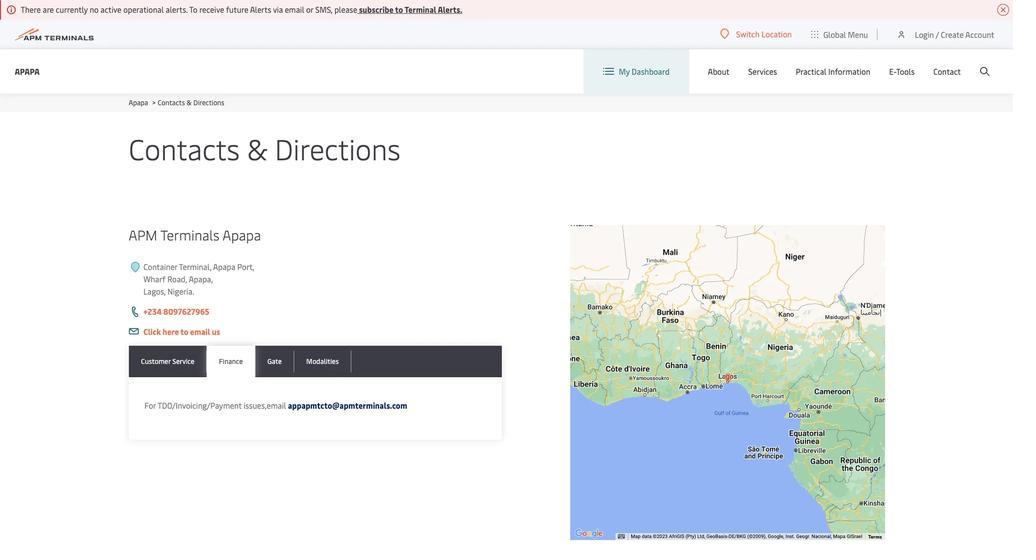 Task type: locate. For each thing, give the bounding box(es) containing it.
there
[[21, 4, 41, 15]]

apapa link
[[15, 65, 40, 78], [129, 98, 148, 107]]

1 horizontal spatial directions
[[275, 129, 401, 168]]

google,
[[768, 534, 784, 539]]

contact button
[[933, 49, 961, 93]]

&
[[187, 98, 192, 107], [247, 129, 268, 168]]

terms
[[868, 533, 882, 540]]

container
[[143, 261, 177, 272]]

to right here
[[180, 326, 188, 337]]

contacts & directions
[[129, 129, 401, 168]]

switch location button
[[721, 29, 792, 39]]

email
[[285, 4, 304, 15], [190, 326, 210, 337]]

finance button
[[207, 346, 255, 377]]

global menu
[[823, 29, 868, 40]]

nigeria.
[[168, 286, 194, 297]]

alerts
[[250, 4, 271, 15]]

©2023
[[653, 534, 668, 539]]

e-
[[889, 66, 896, 77]]

global
[[823, 29, 846, 40]]

terminals
[[160, 225, 219, 244]]

for
[[144, 400, 156, 411]]

email left 'us'
[[190, 326, 210, 337]]

1 horizontal spatial &
[[247, 129, 268, 168]]

my dashboard
[[619, 66, 670, 77]]

ltd,
[[697, 534, 705, 539]]

1 vertical spatial &
[[247, 129, 268, 168]]

terms link
[[868, 533, 882, 540]]

e-tools button
[[889, 49, 915, 93]]

contacts down apapa > contacts & directions
[[129, 129, 240, 168]]

apm
[[129, 225, 157, 244]]

customer service
[[141, 357, 194, 366]]

tdo/invoicing/payment
[[158, 400, 242, 411]]

services
[[748, 66, 777, 77]]

active
[[100, 4, 121, 15]]

map data ©2023 afrigis (pty) ltd, geobasis-de/bkg (©2009), google, inst. geogr. nacional, mapa gisrael
[[631, 534, 863, 539]]

switch
[[736, 29, 760, 39]]

0 vertical spatial email
[[285, 4, 304, 15]]

customer service button
[[129, 346, 207, 377]]

finance
[[219, 357, 243, 366]]

please
[[334, 4, 357, 15]]

(©2009),
[[747, 534, 767, 539]]

contact
[[933, 66, 961, 77]]

account
[[965, 29, 994, 40]]

0 vertical spatial &
[[187, 98, 192, 107]]

nacional,
[[812, 534, 832, 539]]

inst.
[[786, 534, 795, 539]]

apapa inside 'container terminal, apapa port, wharf road, apapa, lagos, nigeria.'
[[213, 261, 235, 272]]

menu
[[848, 29, 868, 40]]

de/bkg
[[729, 534, 746, 539]]

to
[[395, 4, 403, 15], [180, 326, 188, 337]]

0 vertical spatial apapa link
[[15, 65, 40, 78]]

mapa
[[833, 534, 846, 539]]

map region
[[564, 203, 942, 541]]

login / create account link
[[897, 20, 994, 49]]

no
[[90, 4, 99, 15]]

email left or
[[285, 4, 304, 15]]

0 vertical spatial directions
[[193, 98, 224, 107]]

directions
[[193, 98, 224, 107], [275, 129, 401, 168]]

0 horizontal spatial directions
[[193, 98, 224, 107]]

1 vertical spatial apapa link
[[129, 98, 148, 107]]

geobasis-
[[707, 534, 729, 539]]

subscribe
[[359, 4, 394, 15]]

1 horizontal spatial email
[[285, 4, 304, 15]]

0 vertical spatial to
[[395, 4, 403, 15]]

sms,
[[315, 4, 333, 15]]

via
[[273, 4, 283, 15]]

apapa
[[15, 66, 40, 77], [129, 98, 148, 107], [223, 225, 261, 244], [213, 261, 235, 272]]

apapa > contacts & directions
[[129, 98, 224, 107]]

contacts right >
[[158, 98, 185, 107]]

to left terminal
[[395, 4, 403, 15]]

0 horizontal spatial apapa link
[[15, 65, 40, 78]]

google image
[[573, 528, 605, 540]]

8097627965
[[163, 306, 209, 317]]

1 vertical spatial to
[[180, 326, 188, 337]]

1 vertical spatial email
[[190, 326, 210, 337]]

are
[[43, 4, 54, 15]]

0 horizontal spatial email
[[190, 326, 210, 337]]

tab list
[[129, 346, 502, 377]]

us
[[212, 326, 220, 337]]



Task type: describe. For each thing, give the bounding box(es) containing it.
container terminal, apapa port, wharf road, apapa, lagos, nigeria.
[[143, 261, 255, 297]]

modalities button
[[294, 346, 351, 377]]

gate
[[267, 357, 282, 366]]

practical information button
[[796, 49, 871, 93]]

global menu button
[[802, 19, 878, 49]]

click here to email us
[[143, 326, 220, 337]]

about button
[[708, 49, 730, 93]]

+234 8097627965 link
[[143, 306, 209, 317]]

create
[[941, 29, 964, 40]]

keyboard shortcuts image
[[618, 534, 625, 539]]

service
[[172, 357, 194, 366]]

tab list containing customer service
[[129, 346, 502, 377]]

+234 8097627965
[[143, 306, 209, 317]]

1 vertical spatial directions
[[275, 129, 401, 168]]

my dashboard button
[[603, 49, 670, 93]]

my
[[619, 66, 630, 77]]

geogr.
[[796, 534, 810, 539]]

receive
[[199, 4, 224, 15]]

/
[[936, 29, 939, 40]]

map
[[631, 534, 641, 539]]

operational
[[123, 4, 164, 15]]

click here to email us link
[[143, 326, 220, 337]]

>
[[152, 98, 156, 107]]

dashboard
[[632, 66, 670, 77]]

modalities
[[306, 357, 339, 366]]

1 horizontal spatial to
[[395, 4, 403, 15]]

terminal
[[405, 4, 436, 15]]

currently
[[56, 4, 88, 15]]

future
[[226, 4, 248, 15]]

terminal,
[[179, 261, 211, 272]]

apm terminals apapa
[[129, 225, 261, 244]]

for tdo/invoicing/payment issues,email appapmtcto@apmterminals.com
[[144, 400, 407, 411]]

alerts.
[[166, 4, 188, 15]]

gate button
[[255, 346, 294, 377]]

road,
[[167, 274, 187, 284]]

click
[[143, 326, 161, 337]]

e-tools
[[889, 66, 915, 77]]

wharf
[[143, 274, 165, 284]]

lagos,
[[143, 286, 166, 297]]

services button
[[748, 49, 777, 93]]

there are currently no active operational alerts. to receive future alerts via email or sms, please subscribe to terminal alerts.
[[21, 4, 462, 15]]

login / create account
[[915, 29, 994, 40]]

apapa,
[[189, 274, 213, 284]]

issues,email
[[244, 400, 286, 411]]

1 vertical spatial contacts
[[129, 129, 240, 168]]

tools
[[896, 66, 915, 77]]

1 horizontal spatial apapa link
[[129, 98, 148, 107]]

practical
[[796, 66, 827, 77]]

appapmtcto@apmterminals.com link
[[288, 400, 407, 411]]

0 vertical spatial contacts
[[158, 98, 185, 107]]

or
[[306, 4, 313, 15]]

port,
[[237, 261, 255, 272]]

about
[[708, 66, 730, 77]]

afrigis
[[669, 534, 684, 539]]

0 horizontal spatial to
[[180, 326, 188, 337]]

appapmtcto@apmterminals.com
[[288, 400, 407, 411]]

location
[[762, 29, 792, 39]]

to
[[189, 4, 197, 15]]

alerts.
[[438, 4, 462, 15]]

(pty)
[[686, 534, 696, 539]]

+234
[[143, 306, 162, 317]]

login
[[915, 29, 934, 40]]

practical information
[[796, 66, 871, 77]]

data
[[642, 534, 652, 539]]

close alert image
[[997, 4, 1009, 16]]

customer
[[141, 357, 171, 366]]

switch location
[[736, 29, 792, 39]]

0 horizontal spatial &
[[187, 98, 192, 107]]

here
[[163, 326, 179, 337]]

subscribe to terminal alerts. link
[[357, 4, 462, 15]]

information
[[828, 66, 871, 77]]

gisrael
[[847, 534, 863, 539]]



Task type: vqa. For each thing, say whether or not it's contained in the screenshot.
Fill 44 LINK
no



